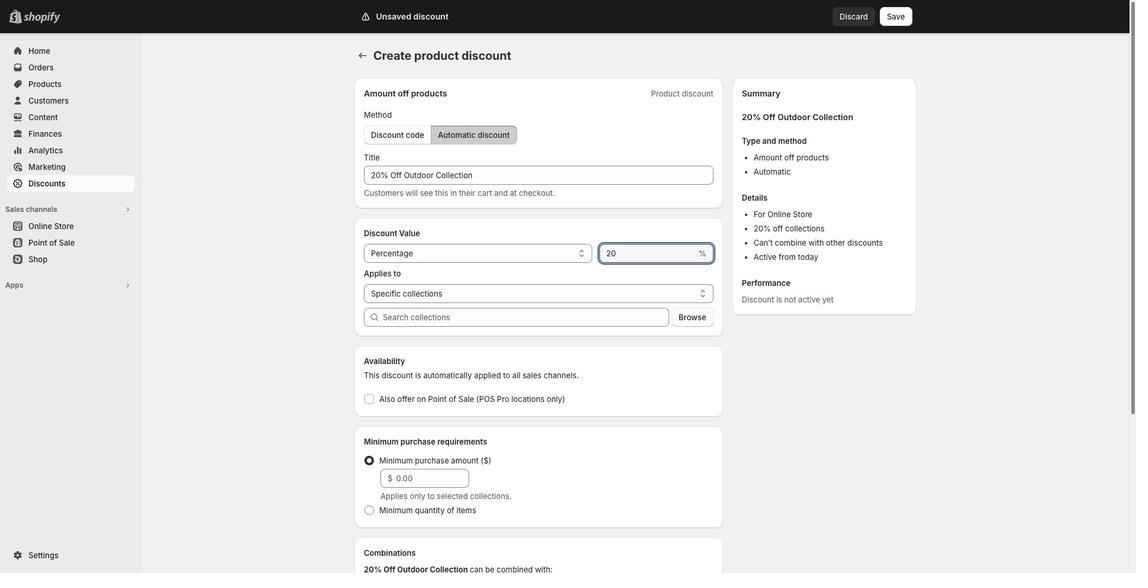 Task type: locate. For each thing, give the bounding box(es) containing it.
shopify image
[[24, 12, 60, 24]]

None text field
[[364, 166, 714, 185], [600, 244, 697, 263], [364, 166, 714, 185], [600, 244, 697, 263]]

Search collections text field
[[383, 308, 670, 327]]



Task type: describe. For each thing, give the bounding box(es) containing it.
0.00 text field
[[396, 469, 470, 488]]



Task type: vqa. For each thing, say whether or not it's contained in the screenshot.
yesterday
no



